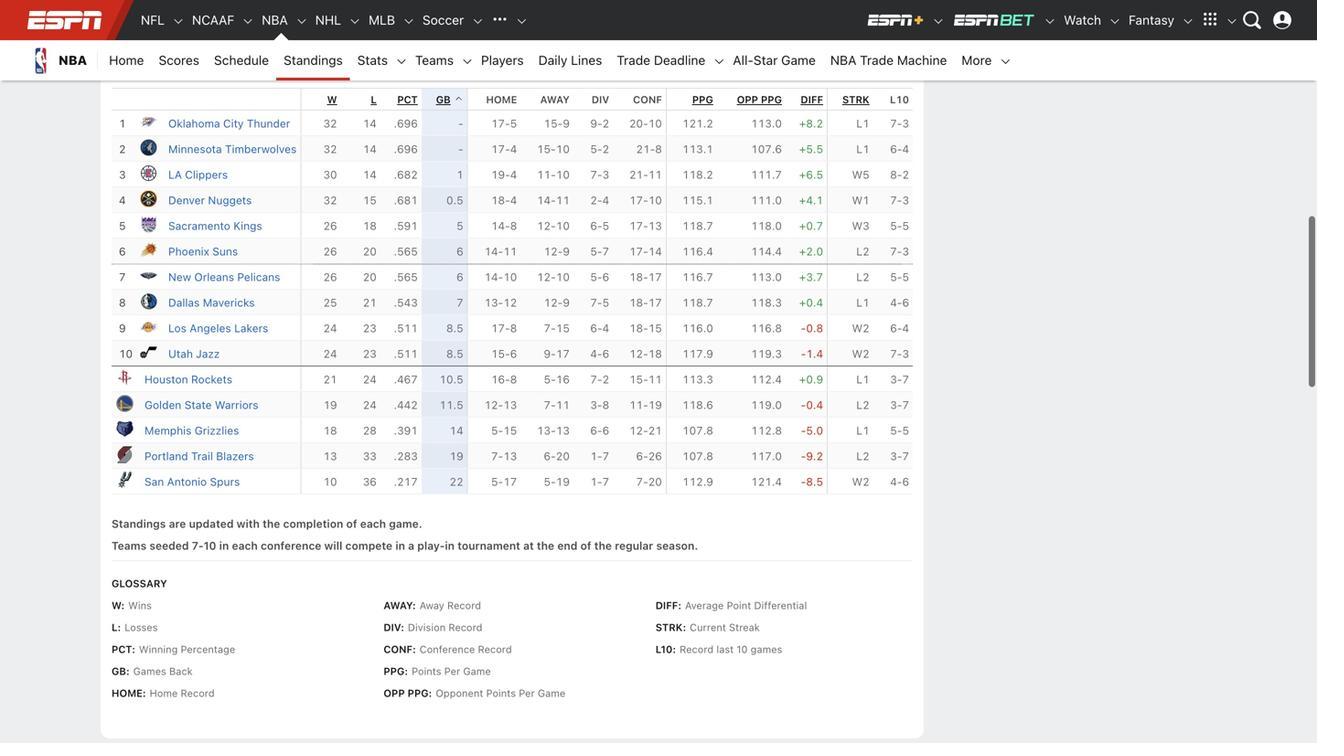 Task type: describe. For each thing, give the bounding box(es) containing it.
: for strk
[[683, 622, 686, 634]]

ppg up 121.2
[[692, 94, 714, 106]]

9 up 'lines'
[[588, 35, 595, 48]]

4- right "-8.5"
[[891, 476, 903, 489]]

no image
[[139, 266, 157, 285]]

9 left the lal icon
[[119, 322, 126, 335]]

espn+ image
[[867, 13, 925, 27]]

away for away : away record
[[384, 600, 413, 612]]

19 up 22
[[450, 450, 464, 463]]

.696 for 17-4
[[394, 143, 418, 156]]

: for diff
[[678, 600, 682, 612]]

0 horizontal spatial points
[[412, 666, 442, 678]]

ppg down all-star game link
[[761, 94, 782, 106]]

game inside all-star game link
[[782, 53, 816, 68]]

4 left den image
[[119, 194, 126, 207]]

19-
[[491, 169, 510, 181]]

-0.8
[[801, 322, 824, 335]]

18- for 7-5
[[629, 297, 649, 309]]

denver
[[168, 194, 205, 207]]

6- up 8-
[[891, 143, 903, 156]]

5- up 7-11
[[544, 374, 556, 386]]

7- inside standings are updated with the completion of each game. teams seeded 7-10 in each conference will compete in a play-in tournament at the end of the regular season.
[[192, 540, 204, 553]]

0 horizontal spatial the
[[263, 518, 280, 531]]

5-16
[[544, 374, 570, 386]]

18- down 19-
[[491, 194, 510, 207]]

nba trade machine
[[831, 53, 947, 68]]

phoenix suns
[[168, 245, 238, 258]]

1 vertical spatial per
[[519, 688, 535, 700]]

4 up 19-4
[[510, 143, 517, 156]]

1 in from the left
[[219, 540, 229, 553]]

nba image
[[295, 15, 308, 28]]

.283
[[394, 450, 418, 463]]

wins
[[128, 600, 152, 612]]

5-19 for 18
[[524, 9, 550, 22]]

6- down 7-5
[[591, 322, 603, 335]]

1 vertical spatial points
[[486, 688, 516, 700]]

3-7 for 0.4
[[891, 399, 910, 412]]

17- for 5
[[491, 117, 510, 130]]

6- down 12-21
[[636, 450, 649, 463]]

3- left espn more sports home page icon
[[470, 9, 482, 22]]

21 left .467
[[323, 374, 337, 386]]

10 up 21-8
[[649, 117, 662, 130]]

6- up "5-7"
[[591, 220, 603, 233]]

5-2
[[591, 143, 610, 156]]

8.5 for 17-8
[[446, 322, 464, 335]]

2 horizontal spatial nba
[[831, 53, 857, 68]]

7-15
[[544, 322, 570, 335]]

5- right w3
[[891, 220, 903, 233]]

players link
[[474, 40, 531, 81]]

golden
[[145, 399, 181, 412]]

15- for 11
[[629, 374, 649, 386]]

5- down "5-7"
[[591, 271, 603, 284]]

nfl image
[[172, 15, 185, 28]]

15 for 7-15
[[556, 322, 570, 335]]

l for l
[[371, 94, 377, 106]]

8 for 21-8
[[655, 143, 662, 156]]

9- for 17
[[544, 348, 556, 361]]

warriors
[[215, 399, 259, 412]]

standings for standings are updated with the completion of each game. teams seeded 7-10 in each conference will compete in a play-in tournament at the end of the regular season.
[[112, 518, 166, 531]]

119.3
[[751, 348, 782, 361]]

losses
[[125, 622, 158, 634]]

12- right 14-8
[[537, 220, 556, 233]]

122.1
[[741, 35, 772, 48]]

17 down 17-14
[[649, 271, 662, 284]]

5- right +3.7
[[891, 271, 903, 284]]

1-9
[[576, 35, 595, 48]]

nba inside global navigation element
[[262, 12, 288, 27]]

10.5
[[440, 374, 464, 386]]

record for conf : conference record
[[478, 644, 512, 656]]

okc image
[[139, 113, 157, 131]]

+5.5
[[800, 143, 824, 156]]

5- up 2-19
[[524, 9, 536, 22]]

17- for 4
[[491, 143, 510, 156]]

0.5
[[446, 194, 464, 207]]

0 horizontal spatial per
[[444, 666, 460, 678]]

7-3 for +2.0
[[891, 245, 910, 258]]

-9.7
[[799, 35, 821, 48]]

4- up 7-2
[[591, 348, 603, 361]]

div : division record
[[384, 622, 483, 634]]

13 for 17-
[[649, 220, 662, 233]]

sac image
[[139, 215, 157, 234]]

w3
[[852, 220, 870, 233]]

opp ppg : opponent points per game
[[384, 688, 566, 700]]

san antonio spurs link
[[145, 476, 240, 489]]

33
[[363, 450, 377, 463]]

11 down 12-18
[[649, 374, 662, 386]]

phoenix suns link
[[168, 245, 238, 258]]

18- for 5-6
[[629, 271, 649, 284]]

19-4
[[491, 169, 517, 181]]

nhl image
[[349, 15, 361, 28]]

- for 12-21
[[801, 425, 806, 438]]

2- for 4
[[591, 194, 603, 207]]

gs image
[[115, 395, 134, 413]]

seeded
[[149, 540, 189, 553]]

4- down soccer image
[[470, 35, 482, 48]]

players
[[481, 53, 524, 68]]

111.7
[[751, 169, 782, 181]]

15-6
[[491, 348, 517, 361]]

9 for 5-7
[[563, 245, 570, 258]]

5-23
[[623, 35, 649, 48]]

-0.4
[[801, 399, 824, 412]]

6- down the 13-13
[[544, 450, 556, 463]]

- for 18-15
[[801, 322, 806, 335]]

2- for 8
[[891, 9, 903, 22]]

21- for 8
[[636, 143, 655, 156]]

3- for 118.6
[[891, 399, 903, 412]]

9- for 2
[[591, 117, 603, 130]]

8 left nhl
[[304, 9, 311, 22]]

pct for pct : winning percentage
[[112, 644, 132, 656]]

ncaaf
[[192, 12, 234, 27]]

0 vertical spatial 23
[[635, 35, 649, 48]]

10 right last
[[737, 644, 748, 656]]

36
[[363, 476, 377, 489]]

l1 for 4-
[[857, 297, 870, 309]]

machine
[[897, 53, 947, 68]]

32 for 17-5
[[323, 117, 337, 130]]

18 down 18-15
[[649, 348, 662, 361]]

portland trail blazers
[[145, 450, 254, 463]]

8 for 14-8
[[510, 220, 517, 233]]

.217
[[394, 476, 418, 489]]

lakers
[[234, 322, 268, 335]]

10 left 36
[[323, 476, 337, 489]]

global navigation element
[[18, 0, 1299, 40]]

detroit pistons
[[145, 35, 221, 48]]

.565 for 14-10
[[394, 271, 418, 284]]

4 right 0.8
[[903, 322, 910, 335]]

8.5 for 15-6
[[446, 348, 464, 361]]

11-10
[[537, 169, 570, 181]]

18 left 28
[[323, 425, 337, 438]]

7-13
[[491, 450, 517, 463]]

1 horizontal spatial 14-11
[[537, 194, 570, 207]]

.696 for 17-5
[[394, 117, 418, 130]]

opp for opp ppg : opponent points per game
[[384, 688, 405, 700]]

w for w
[[327, 94, 337, 106]]

15 for 18-15
[[649, 322, 662, 335]]

21-11
[[629, 169, 662, 181]]

suns
[[213, 245, 238, 258]]

10 left 6-5 at the top of the page
[[556, 220, 570, 233]]

118.0
[[751, 220, 782, 233]]

3- for 112.4
[[891, 35, 903, 48]]

11 down 14-8
[[503, 245, 517, 258]]

dal image
[[139, 292, 157, 310]]

15 left .681
[[363, 194, 377, 207]]

116.8
[[751, 322, 782, 335]]

14-10
[[484, 271, 517, 284]]

w link
[[327, 94, 337, 106]]

14 for 19-4
[[363, 169, 377, 181]]

5- up trade deadline
[[623, 35, 635, 48]]

games
[[133, 666, 166, 678]]

19 down 15-11
[[649, 399, 662, 412]]

13 for 12-
[[503, 399, 517, 412]]

- down gb link
[[458, 117, 464, 130]]

0 horizontal spatial 112.4
[[670, 35, 701, 48]]

19 up daily
[[536, 35, 550, 48]]

5-5 for w3
[[891, 220, 910, 233]]

10 left '5-6'
[[556, 271, 570, 284]]

3 for 20-10
[[903, 117, 910, 130]]

oklahoma city thunder
[[168, 117, 290, 130]]

13 left 33
[[323, 450, 337, 463]]

5-5 for l1
[[891, 425, 910, 438]]

19 down "6-20"
[[556, 476, 570, 489]]

trail
[[191, 450, 213, 463]]

19 right 'more sports' 'icon'
[[536, 9, 550, 22]]

ppg link
[[692, 94, 714, 106]]

2 for 17-5
[[603, 117, 610, 130]]

17-10
[[629, 194, 662, 207]]

5- down 7-13
[[491, 476, 503, 489]]

6- down 3-8
[[591, 425, 603, 438]]

memphis
[[145, 425, 192, 438]]

1 horizontal spatial more espn image
[[1226, 15, 1239, 28]]

8-
[[891, 169, 903, 181]]

+4.1
[[800, 194, 824, 207]]

div for div
[[592, 94, 610, 106]]

17 up 18-15
[[649, 297, 662, 309]]

18 left ".591"
[[363, 220, 377, 233]]

trade deadline image
[[713, 55, 726, 68]]

: for gb
[[126, 666, 130, 678]]

20-10
[[629, 117, 662, 130]]

12- down 16-
[[484, 399, 503, 412]]

scores
[[159, 53, 199, 68]]

26 for 14-8
[[323, 220, 337, 233]]

wizards
[[209, 9, 250, 22]]

3- for 107.8
[[891, 450, 903, 463]]

0 horizontal spatial conference
[[173, 62, 253, 80]]

18- for 6-4
[[629, 322, 649, 335]]

opp ppg
[[737, 94, 782, 106]]

: for home
[[143, 688, 146, 700]]

angeles
[[190, 322, 231, 335]]

3-7 for 9.2
[[891, 450, 910, 463]]

mem image
[[115, 420, 134, 438]]

schedule
[[214, 53, 269, 68]]

: for pct
[[132, 644, 135, 656]]

17 up 16
[[556, 348, 570, 361]]

5- up '5-6'
[[591, 245, 603, 258]]

l2 for +3.7
[[857, 271, 870, 284]]

6-4 down 7-5
[[591, 322, 610, 335]]

11 down 11-10
[[556, 194, 570, 207]]

lal image
[[139, 318, 157, 336]]

mlb image
[[403, 15, 415, 28]]

detroit
[[145, 35, 180, 48]]

23 for 15-6
[[363, 348, 377, 361]]

1- for 5-19
[[591, 476, 603, 489]]

differential
[[754, 600, 807, 612]]

1 vertical spatial conference
[[420, 644, 475, 656]]

1 vertical spatial 4-6
[[591, 348, 610, 361]]

112.9
[[683, 476, 714, 489]]

1 horizontal spatial each
[[360, 518, 386, 531]]

0 horizontal spatial 14-11
[[484, 245, 517, 258]]

1- for 2-19
[[576, 35, 588, 48]]

more sports image
[[515, 15, 528, 28]]

2 right w5 in the top right of the page
[[903, 169, 910, 181]]

10 up 12 on the left top of the page
[[503, 271, 517, 284]]

ppg down ppg : points per game
[[408, 688, 429, 700]]

espn plus image
[[933, 15, 945, 28]]

21 left the .543
[[363, 297, 377, 309]]

1 vertical spatial of
[[581, 540, 592, 553]]

- left 17-4
[[458, 143, 464, 156]]

espn bet image
[[1044, 15, 1057, 28]]

121.4
[[751, 476, 782, 489]]

lac image
[[139, 164, 157, 182]]

17- for 10
[[629, 194, 649, 207]]

w2 for 6-
[[852, 322, 870, 335]]

por image
[[115, 446, 134, 464]]

.591
[[394, 220, 418, 233]]

trade deadline link
[[610, 40, 713, 81]]

19 left .442
[[323, 399, 337, 412]]

den image
[[139, 190, 157, 208]]

l2 for +2.0
[[857, 245, 870, 258]]

4 up 6-5 at the top of the page
[[603, 194, 610, 207]]

11 down 21-8
[[649, 169, 662, 181]]

stats image
[[395, 55, 408, 68]]

mlb link
[[361, 0, 403, 40]]

3- up 6-6
[[591, 399, 603, 412]]

17 down 7-13
[[503, 476, 517, 489]]

7-3 for +8.2
[[891, 117, 910, 130]]

4- right +0.4
[[891, 297, 903, 309]]

1-7 for 5-19
[[591, 476, 610, 489]]

13 for 7-
[[503, 450, 517, 463]]

1 horizontal spatial nba link
[[255, 0, 295, 40]]

2 vertical spatial game
[[538, 688, 566, 700]]

1 horizontal spatial the
[[537, 540, 555, 553]]

opponent
[[436, 688, 483, 700]]

houston rockets link
[[145, 374, 232, 386]]

espn more sports home page image
[[486, 6, 514, 34]]

1 trade from the left
[[617, 53, 651, 68]]

away for away
[[540, 94, 570, 106]]

1-7 for 6-20
[[591, 450, 610, 463]]

1 vertical spatial game
[[463, 666, 491, 678]]

12- up 15-11
[[629, 348, 649, 361]]

11 down 16
[[556, 399, 570, 412]]

daily lines link
[[531, 40, 610, 81]]

memphis grizzlies link
[[145, 425, 239, 438]]

9 for 7-5
[[563, 297, 570, 309]]

5- down 9-2
[[591, 143, 603, 156]]

26 for 14-11
[[323, 245, 337, 258]]

2 left "min" image
[[119, 143, 126, 156]]

hou image
[[115, 369, 134, 387]]

more image
[[1000, 55, 1012, 68]]

18-4
[[491, 194, 517, 207]]

5- down '12-13'
[[491, 425, 503, 438]]

10 down 15-10
[[556, 169, 570, 181]]

pct link
[[397, 94, 418, 106]]

8 for 16-8
[[510, 374, 517, 386]]

sa image
[[115, 471, 134, 490]]

118.6
[[683, 399, 714, 412]]

state
[[185, 399, 212, 412]]

record down strk : current streak
[[680, 644, 714, 656]]

30
[[323, 169, 337, 181]]

1- for 6-20
[[591, 450, 603, 463]]

diff : average point differential
[[656, 600, 807, 612]]

5-7
[[591, 245, 610, 258]]

21 down soccer image
[[482, 35, 496, 48]]

6-4 for 107.6
[[891, 143, 910, 156]]

3-8
[[591, 399, 610, 412]]

new orleans pelicans link
[[168, 271, 280, 284]]

utah image
[[139, 343, 157, 362]]

9 for 9-2
[[563, 117, 570, 130]]

3 for 17-14
[[903, 245, 910, 258]]

ppg down the conf : conference record
[[384, 666, 405, 678]]

12- right 14-10
[[537, 271, 556, 284]]

6-20
[[544, 450, 570, 463]]

sacramento kings link
[[168, 220, 262, 233]]

with
[[237, 518, 260, 531]]

- for 11-19
[[801, 399, 806, 412]]

soccer image
[[471, 15, 484, 28]]

6- right 0.8
[[891, 322, 903, 335]]

.467
[[394, 374, 418, 386]]

5-6
[[591, 271, 610, 284]]



Task type: locate. For each thing, give the bounding box(es) containing it.
1 18-17 from the top
[[629, 271, 662, 284]]

strk for strk
[[843, 94, 870, 106]]

gb for gb
[[436, 94, 451, 106]]

3 5-5 from the top
[[891, 425, 910, 438]]

2 vertical spatial 4-6
[[891, 476, 910, 489]]

9.2
[[806, 450, 824, 463]]

2 vertical spatial 8.5
[[806, 476, 824, 489]]

opp for opp ppg
[[737, 94, 759, 106]]

0 vertical spatial w
[[327, 94, 337, 106]]

1 vertical spatial diff
[[656, 600, 678, 612]]

1 107.8 from the top
[[683, 425, 714, 438]]

3 32 from the top
[[323, 194, 337, 207]]

gb
[[436, 94, 451, 106], [112, 666, 126, 678]]

- for 7-20
[[801, 476, 806, 489]]

espn bet image
[[953, 13, 1037, 27]]

5-17
[[491, 476, 517, 489]]

1 horizontal spatial l10
[[890, 94, 910, 106]]

0 vertical spatial standings
[[284, 53, 343, 68]]

2 l1 from the top
[[857, 143, 870, 156]]

conference
[[173, 62, 253, 80], [420, 644, 475, 656]]

nhl link
[[308, 0, 349, 40]]

2 113.0 from the top
[[751, 271, 782, 284]]

1 12-9 from the top
[[544, 245, 570, 258]]

5-5 right 5.0
[[891, 425, 910, 438]]

standings inside standings are updated with the completion of each game. teams seeded 7-10 in each conference will compete in a play-in tournament at the end of the regular season.
[[112, 518, 166, 531]]

2 in from the left
[[396, 540, 405, 553]]

: for ppg
[[405, 666, 408, 678]]

- down +0.4
[[801, 322, 806, 335]]

0 horizontal spatial standings
[[112, 518, 166, 531]]

0 horizontal spatial w
[[112, 600, 121, 612]]

diff for diff
[[801, 94, 824, 106]]

12-21
[[629, 425, 662, 438]]

1 vertical spatial 1-
[[591, 450, 603, 463]]

0 vertical spatial per
[[444, 666, 460, 678]]

w1 for 7-
[[852, 194, 870, 207]]

diff left average
[[656, 600, 678, 612]]

1 horizontal spatial home
[[150, 688, 178, 700]]

12- left "5-7"
[[544, 245, 563, 258]]

5 l1 from the top
[[857, 425, 870, 438]]

: for away
[[413, 600, 416, 612]]

118.7
[[683, 220, 714, 233], [683, 297, 714, 309]]

2 for 17-4
[[603, 143, 610, 156]]

+0.7
[[800, 220, 824, 233]]

5-19 down "6-20"
[[544, 476, 570, 489]]

118.7 for 17-13
[[683, 220, 714, 233]]

1 .511 from the top
[[394, 322, 418, 335]]

standings for standings
[[284, 53, 343, 68]]

1 vertical spatial home
[[150, 688, 178, 700]]

gb right pct link
[[436, 94, 451, 106]]

3-18
[[470, 9, 496, 22]]

.511 for 17-
[[394, 322, 418, 335]]

0 vertical spatial teams
[[415, 53, 454, 68]]

4
[[510, 143, 517, 156], [903, 143, 910, 156], [510, 169, 517, 181], [119, 194, 126, 207], [510, 194, 517, 207], [603, 194, 610, 207], [603, 322, 610, 335], [903, 322, 910, 335]]

1-7 down 6-6
[[591, 450, 610, 463]]

1 w2 from the top
[[852, 322, 870, 335]]

0 vertical spatial 11-
[[537, 169, 556, 181]]

completion
[[283, 518, 343, 531]]

: down ppg : points per game
[[429, 688, 432, 700]]

2- for 19
[[524, 35, 536, 48]]

: down the conf : conference record
[[405, 666, 408, 678]]

wsh image
[[115, 5, 134, 23]]

in down updated
[[219, 540, 229, 553]]

4 3-7 from the top
[[891, 450, 910, 463]]

1 horizontal spatial per
[[519, 688, 535, 700]]

2 down 9-2
[[603, 143, 610, 156]]

0 horizontal spatial diff
[[656, 600, 678, 612]]

div for div : division record
[[384, 622, 401, 634]]

2 118.7 from the top
[[683, 297, 714, 309]]

15- for 6
[[491, 348, 510, 361]]

fantasy image
[[1182, 15, 1195, 28]]

107.8 down 118.6
[[683, 425, 714, 438]]

5-5 right +3.7
[[891, 271, 910, 284]]

3- for 113.3
[[891, 374, 903, 386]]

2 .511 from the top
[[394, 348, 418, 361]]

teams inside standings are updated with the completion of each game. teams seeded 7-10 in each conference will compete in a play-in tournament at the end of the regular season.
[[112, 540, 147, 553]]

0 vertical spatial 1-7
[[591, 450, 610, 463]]

1 horizontal spatial 13-
[[537, 425, 556, 438]]

- for 6-26
[[801, 450, 806, 463]]

0 horizontal spatial 1
[[119, 117, 126, 130]]

13 for 13-
[[556, 425, 570, 438]]

2 for 16-8
[[603, 374, 610, 386]]

0 vertical spatial gb
[[436, 94, 451, 106]]

6-4 up the 8-2
[[891, 143, 910, 156]]

houston
[[145, 374, 188, 386]]

113.0 down 114.4
[[751, 271, 782, 284]]

sacramento kings
[[168, 220, 262, 233]]

1 l1 from the top
[[857, 117, 870, 130]]

2 trade from the left
[[860, 53, 894, 68]]

111.0
[[751, 194, 782, 207]]

: for conf
[[413, 644, 416, 656]]

18-17 for 7-5
[[629, 297, 662, 309]]

115.1
[[683, 194, 714, 207]]

strk
[[843, 94, 870, 106], [656, 622, 683, 634]]

profile management image
[[1274, 11, 1292, 29]]

0 vertical spatial 2-
[[891, 9, 903, 22]]

21- up 17-10
[[629, 169, 649, 181]]

- for 5-23
[[799, 35, 804, 48]]

0 horizontal spatial gb
[[112, 666, 126, 678]]

pct right "l" link
[[397, 94, 418, 106]]

l left pct link
[[371, 94, 377, 106]]

kings
[[234, 220, 262, 233]]

1 vertical spatial conf
[[384, 644, 413, 656]]

game.
[[389, 518, 422, 531]]

trade down the 5-23
[[617, 53, 651, 68]]

1 horizontal spatial 112.4
[[751, 374, 782, 386]]

1 horizontal spatial conf
[[633, 94, 662, 106]]

washington
[[145, 9, 206, 22]]

0 vertical spatial 112.4
[[670, 35, 701, 48]]

25
[[323, 297, 337, 309]]

40
[[338, 35, 352, 48]]

112.4 up deadline
[[670, 35, 701, 48]]

play-
[[417, 540, 445, 553]]

4 up the 8-2
[[903, 143, 910, 156]]

1 horizontal spatial points
[[486, 688, 516, 700]]

17- for 14
[[629, 245, 649, 258]]

7-3 for -1.4
[[891, 348, 910, 361]]

5-
[[524, 9, 536, 22], [623, 35, 635, 48], [591, 143, 603, 156], [891, 220, 903, 233], [591, 245, 603, 258], [591, 271, 603, 284], [891, 271, 903, 284], [544, 374, 556, 386], [491, 425, 503, 438], [891, 425, 903, 438], [491, 476, 503, 489], [544, 476, 556, 489]]

0 vertical spatial 14-11
[[537, 194, 570, 207]]

0 vertical spatial 13-
[[484, 297, 503, 309]]

15 for 5-15
[[503, 425, 517, 438]]

.130
[[370, 35, 394, 48]]

l10 down strk : current streak
[[656, 644, 673, 656]]

away left away
[[384, 600, 413, 612]]

home : home record
[[112, 688, 215, 700]]

1 l2 from the top
[[857, 245, 870, 258]]

home link
[[102, 40, 151, 81]]

14- down 11-10
[[537, 194, 556, 207]]

orleans
[[194, 271, 234, 284]]

w1 for 3-
[[851, 35, 869, 48]]

2 12-10 from the top
[[537, 271, 570, 284]]

0 vertical spatial .696
[[394, 117, 418, 130]]

4 down 7-5
[[603, 322, 610, 335]]

9-17
[[544, 348, 570, 361]]

.543
[[394, 297, 418, 309]]

0 horizontal spatial l
[[112, 622, 118, 634]]

0 vertical spatial home
[[486, 94, 517, 106]]

6-4 right 0.8
[[891, 322, 910, 335]]

1 vertical spatial 113.0
[[751, 271, 782, 284]]

8 for 17-8
[[510, 322, 517, 335]]

: for w
[[121, 600, 125, 612]]

11- for 10
[[537, 169, 556, 181]]

8 left dal icon
[[119, 297, 126, 309]]

.696 up .682
[[394, 143, 418, 156]]

conference down pistons
[[173, 62, 253, 80]]

1 .696 from the top
[[394, 117, 418, 130]]

diff for diff : average point differential
[[656, 600, 678, 612]]

1 118.7 from the top
[[683, 220, 714, 233]]

2-8
[[891, 9, 910, 22]]

2 3-7 from the top
[[891, 374, 910, 386]]

0 vertical spatial 113.0
[[751, 117, 782, 130]]

12- up 7-15
[[544, 297, 563, 309]]

gb for gb : games back
[[112, 666, 126, 678]]

away : away record
[[384, 600, 481, 612]]

l1 right 5.0
[[857, 425, 870, 438]]

14- for 5-7
[[484, 245, 503, 258]]

golden state warriors link
[[145, 399, 259, 412]]

watch image
[[1109, 15, 1122, 28]]

.511 for 15-
[[394, 348, 418, 361]]

0 vertical spatial 12-10
[[537, 220, 570, 233]]

32 for 18-4
[[323, 194, 337, 207]]

1 vertical spatial each
[[232, 540, 258, 553]]

8 down 12 on the left top of the page
[[510, 322, 517, 335]]

9.7
[[804, 35, 821, 48]]

0 horizontal spatial away
[[384, 600, 413, 612]]

: down games
[[143, 688, 146, 700]]

: for div
[[401, 622, 404, 634]]

1 5-5 from the top
[[891, 220, 910, 233]]

3-7 for 9.7
[[891, 35, 910, 48]]

4 down 17-4
[[510, 169, 517, 181]]

4 l2 from the top
[[857, 450, 870, 463]]

17- up 19-
[[491, 143, 510, 156]]

1 .565 from the top
[[394, 245, 418, 258]]

1 vertical spatial home
[[112, 688, 143, 700]]

32 down the 30
[[323, 194, 337, 207]]

0 vertical spatial away
[[540, 94, 570, 106]]

1 vertical spatial 112.4
[[751, 374, 782, 386]]

2 horizontal spatial 2-
[[891, 9, 903, 22]]

3 for 12-18
[[903, 348, 910, 361]]

div
[[592, 94, 610, 106], [384, 622, 401, 634]]

- down +0.9
[[801, 399, 806, 412]]

2 vertical spatial 1-
[[591, 476, 603, 489]]

15-
[[544, 117, 563, 130], [537, 143, 556, 156], [491, 348, 510, 361], [629, 374, 649, 386]]

8 for 3-8
[[603, 399, 610, 412]]

: down division
[[413, 644, 416, 656]]

home down det icon
[[109, 53, 144, 68]]

2 107.8 from the top
[[683, 450, 714, 463]]

l1 for 5-
[[857, 425, 870, 438]]

14- up 14-10
[[484, 245, 503, 258]]

5-19 for 17
[[544, 476, 570, 489]]

san
[[145, 476, 164, 489]]

denver nuggets
[[168, 194, 252, 207]]

13- down 14-10
[[484, 297, 503, 309]]

0 vertical spatial strk
[[843, 94, 870, 106]]

0 vertical spatial 5-5
[[891, 220, 910, 233]]

l1 for 6-
[[857, 143, 870, 156]]

0 vertical spatial opp
[[737, 94, 759, 106]]

2 12-9 from the top
[[544, 297, 570, 309]]

16-
[[491, 374, 510, 386]]

1 vertical spatial 32
[[323, 143, 337, 156]]

l left losses
[[112, 622, 118, 634]]

8.5 left the 17-8
[[446, 322, 464, 335]]

1 horizontal spatial nba
[[262, 12, 288, 27]]

12-13
[[484, 399, 517, 412]]

0 vertical spatial 1
[[119, 117, 126, 130]]

1 vertical spatial standings
[[112, 518, 166, 531]]

houston rockets
[[145, 374, 232, 386]]

118.3
[[751, 297, 782, 309]]

32
[[323, 117, 337, 130], [323, 143, 337, 156], [323, 194, 337, 207]]

minnesota timberwolves link
[[168, 143, 297, 156]]

18 up 4-21
[[482, 9, 496, 22]]

pct
[[397, 94, 418, 106], [112, 644, 132, 656]]

1 vertical spatial 1
[[457, 169, 464, 181]]

1 horizontal spatial standings
[[284, 53, 343, 68]]

0 vertical spatial 8.5
[[446, 322, 464, 335]]

2 l2 from the top
[[857, 271, 870, 284]]

2 18-17 from the top
[[629, 297, 662, 309]]

w2 right "-8.5"
[[852, 476, 870, 489]]

per right opponent
[[519, 688, 535, 700]]

2 horizontal spatial the
[[595, 540, 612, 553]]

1 horizontal spatial game
[[538, 688, 566, 700]]

strk right diff link
[[843, 94, 870, 106]]

0 vertical spatial game
[[782, 53, 816, 68]]

w2 for 4-
[[852, 476, 870, 489]]

29
[[427, 35, 441, 48]]

3-7
[[891, 35, 910, 48], [891, 374, 910, 386], [891, 399, 910, 412], [891, 450, 910, 463]]

w1 for 2-
[[851, 9, 869, 22]]

13 down 5-15
[[503, 450, 517, 463]]

8
[[304, 9, 311, 22], [903, 9, 910, 22], [655, 143, 662, 156], [510, 220, 517, 233], [119, 297, 126, 309], [510, 322, 517, 335], [510, 374, 517, 386], [603, 399, 610, 412]]

0 horizontal spatial more espn image
[[1197, 6, 1224, 34]]

17
[[649, 271, 662, 284], [649, 297, 662, 309], [556, 348, 570, 361], [503, 476, 517, 489]]

regular
[[615, 540, 654, 553]]

2 1-7 from the top
[[591, 476, 610, 489]]

12-9 up 7-15
[[544, 297, 570, 309]]

116.0
[[683, 322, 714, 335]]

: left division
[[401, 622, 404, 634]]

opp down all-
[[737, 94, 759, 106]]

0 vertical spatial .511
[[394, 322, 418, 335]]

l1 right +0.9
[[857, 374, 870, 386]]

14 for 17-4
[[363, 143, 377, 156]]

119.0
[[751, 399, 782, 412]]

10 down 21-11 on the top of page
[[649, 194, 662, 207]]

13- for 13
[[537, 425, 556, 438]]

17- for 8
[[491, 322, 510, 335]]

l10 for l10
[[890, 94, 910, 106]]

15 up 12-18
[[649, 322, 662, 335]]

3 3-7 from the top
[[891, 399, 910, 412]]

118.7 for 18-17
[[683, 297, 714, 309]]

1 vertical spatial 2-
[[524, 35, 536, 48]]

15 up 9-17
[[556, 322, 570, 335]]

1 vertical spatial l10
[[656, 644, 673, 656]]

at
[[523, 540, 534, 553]]

5- right 5.0
[[891, 425, 903, 438]]

0 vertical spatial 1-
[[576, 35, 588, 48]]

2 up 3-8
[[603, 374, 610, 386]]

: left away
[[413, 600, 416, 612]]

12-9 for 7-
[[544, 297, 570, 309]]

1 horizontal spatial diff
[[801, 94, 824, 106]]

conf for conf
[[633, 94, 662, 106]]

26.5
[[417, 9, 441, 22]]

: for l
[[118, 622, 121, 634]]

107.8 for 12-21
[[683, 425, 714, 438]]

0 horizontal spatial nba
[[59, 53, 87, 68]]

home for home
[[486, 94, 517, 106]]

standings link
[[276, 40, 350, 81]]

w1 left 2-8 on the top right of page
[[851, 9, 869, 22]]

1 12-10 from the top
[[537, 220, 570, 233]]

8 down 20-10
[[655, 143, 662, 156]]

current
[[690, 622, 726, 634]]

0 vertical spatial conf
[[633, 94, 662, 106]]

18-17 for 5-6
[[629, 271, 662, 284]]

10 down 15-9
[[556, 143, 570, 156]]

11
[[649, 169, 662, 181], [556, 194, 570, 207], [503, 245, 517, 258], [649, 374, 662, 386], [556, 399, 570, 412]]

streak
[[729, 622, 760, 634]]

0 vertical spatial div
[[592, 94, 610, 106]]

113.0 for +8.2
[[751, 117, 782, 130]]

3 l1 from the top
[[857, 297, 870, 309]]

2 vertical spatial w1
[[852, 194, 870, 207]]

+6.5
[[800, 169, 824, 181]]

l10 for l10 : record last 10 games
[[656, 644, 673, 656]]

2 .696 from the top
[[394, 143, 418, 156]]

5-5 for l2
[[891, 271, 910, 284]]

home down "gb : games back"
[[150, 688, 178, 700]]

18- up 18-15
[[629, 297, 649, 309]]

0 horizontal spatial l10
[[656, 644, 673, 656]]

det image
[[115, 30, 134, 49]]

0 vertical spatial each
[[360, 518, 386, 531]]

8 for 2-8
[[903, 9, 910, 22]]

in left a
[[396, 540, 405, 553]]

14- for 5-6
[[484, 271, 503, 284]]

1 32 from the top
[[323, 117, 337, 130]]

5- down "6-20"
[[544, 476, 556, 489]]

teams
[[415, 53, 454, 68], [112, 540, 147, 553]]

10 left utah icon
[[119, 348, 133, 361]]

4 l1 from the top
[[857, 374, 870, 386]]

1 vertical spatial 13-
[[537, 425, 556, 438]]

2 5-5 from the top
[[891, 271, 910, 284]]

star
[[754, 53, 778, 68]]

sacramento
[[168, 220, 230, 233]]

3 w2 from the top
[[852, 476, 870, 489]]

1 horizontal spatial of
[[581, 540, 592, 553]]

in right a
[[445, 540, 455, 553]]

nba link left home link
[[18, 40, 98, 81]]

1 vertical spatial 5-5
[[891, 271, 910, 284]]

1 horizontal spatial trade
[[860, 53, 894, 68]]

1 horizontal spatial 9-
[[591, 117, 603, 130]]

record up the opp ppg : opponent points per game
[[478, 644, 512, 656]]

1-
[[576, 35, 588, 48], [591, 450, 603, 463], [591, 476, 603, 489]]

6-5
[[591, 220, 610, 233]]

21- for 11
[[629, 169, 649, 181]]

1 horizontal spatial 11-
[[629, 399, 649, 412]]

l1 for 3-
[[857, 374, 870, 386]]

23 for 17-8
[[363, 322, 377, 335]]

0 horizontal spatial 13-
[[484, 297, 503, 309]]

1 horizontal spatial teams
[[415, 53, 454, 68]]

1 vertical spatial l
[[112, 622, 118, 634]]

1 113.0 from the top
[[751, 117, 782, 130]]

w left wins
[[112, 600, 121, 612]]

9- down 7-15
[[544, 348, 556, 361]]

6-26
[[636, 450, 662, 463]]

3 l2 from the top
[[857, 399, 870, 412]]

15-10
[[537, 143, 570, 156]]

2 .565 from the top
[[394, 271, 418, 284]]

+0.9
[[800, 374, 824, 386]]

0 vertical spatial home
[[109, 53, 144, 68]]

phx image
[[139, 241, 157, 259]]

18
[[482, 9, 496, 22], [363, 220, 377, 233], [649, 348, 662, 361], [323, 425, 337, 438]]

1 vertical spatial away
[[384, 600, 413, 612]]

7-3 for +4.1
[[891, 194, 910, 207]]

teams image
[[461, 55, 474, 68]]

0 vertical spatial conference
[[173, 62, 253, 80]]

0 horizontal spatial in
[[219, 540, 229, 553]]

12- down 11-19
[[629, 425, 649, 438]]

2- down 'more sports' 'icon'
[[524, 35, 536, 48]]

home up 17-5
[[486, 94, 517, 106]]

more espn image
[[1197, 6, 1224, 34], [1226, 15, 1239, 28]]

0 horizontal spatial of
[[346, 518, 357, 531]]

0 horizontal spatial div
[[384, 622, 401, 634]]

2- left espn plus icon
[[891, 9, 903, 22]]

2 w2 from the top
[[852, 348, 870, 361]]

ppg
[[692, 94, 714, 106], [761, 94, 782, 106], [384, 666, 405, 678], [408, 688, 429, 700]]

w2 right 1.4
[[852, 348, 870, 361]]

13- for 12
[[484, 297, 503, 309]]

div left division
[[384, 622, 401, 634]]

ncaaf image
[[242, 15, 255, 28]]

14- for 6-5
[[491, 220, 510, 233]]

- for 12-18
[[801, 348, 806, 361]]

0 horizontal spatial nba link
[[18, 40, 98, 81]]

strk left current
[[656, 622, 683, 634]]

thunder
[[247, 117, 290, 130]]

14-11 down 11-10
[[537, 194, 570, 207]]

more link
[[955, 40, 1000, 81]]

113.1
[[683, 143, 714, 156]]

1 horizontal spatial conference
[[420, 644, 475, 656]]

golden state warriors
[[145, 399, 259, 412]]

12-9 for 5-
[[544, 245, 570, 258]]

0 vertical spatial l10
[[890, 94, 910, 106]]

min image
[[139, 138, 157, 157]]

5-5
[[891, 220, 910, 233], [891, 271, 910, 284], [891, 425, 910, 438]]

2 vertical spatial w2
[[852, 476, 870, 489]]

daily lines
[[539, 53, 602, 68]]

9
[[588, 35, 595, 48], [563, 117, 570, 130], [563, 245, 570, 258], [563, 297, 570, 309], [119, 322, 126, 335]]

end
[[558, 540, 578, 553]]

-5.0
[[801, 425, 824, 438]]

13- up "6-20"
[[537, 425, 556, 438]]

0 horizontal spatial pct
[[112, 644, 132, 656]]

conference
[[261, 540, 321, 553]]

8-2
[[891, 169, 910, 181]]

the
[[263, 518, 280, 531], [537, 540, 555, 553], [595, 540, 612, 553]]

new orleans pelicans
[[168, 271, 280, 284]]

opp down ppg : points per game
[[384, 688, 405, 700]]

- up +0.9
[[801, 348, 806, 361]]

21 up 6-26
[[649, 425, 662, 438]]

1 1-7 from the top
[[591, 450, 610, 463]]

2 32 from the top
[[323, 143, 337, 156]]

los angeles lakers
[[168, 322, 268, 335]]

117.9
[[683, 348, 714, 361]]

17- down 13-12
[[491, 322, 510, 335]]

1 vertical spatial .511
[[394, 348, 418, 361]]

3 in from the left
[[445, 540, 455, 553]]

1 vertical spatial 1-7
[[591, 476, 610, 489]]

3-7 right 9.2
[[891, 450, 910, 463]]

+3.7
[[800, 271, 824, 284]]

11- for 19
[[629, 399, 649, 412]]

l2 for -0.4
[[857, 399, 870, 412]]

4 down 19-4
[[510, 194, 517, 207]]

.565 for 14-11
[[394, 245, 418, 258]]

1 vertical spatial gb
[[112, 666, 126, 678]]

11- down 15-10
[[537, 169, 556, 181]]

113.3
[[683, 374, 714, 386]]

utah jazz
[[168, 348, 220, 361]]

0 vertical spatial points
[[412, 666, 442, 678]]

1 horizontal spatial in
[[396, 540, 405, 553]]

nba up strk link at right
[[831, 53, 857, 68]]

10 inside standings are updated with the completion of each game. teams seeded 7-10 in each conference will compete in a play-in tournament at the end of the regular season.
[[204, 540, 216, 553]]

107.8 for 6-26
[[683, 450, 714, 463]]

1 horizontal spatial strk
[[843, 94, 870, 106]]

1 3-7 from the top
[[891, 35, 910, 48]]

12-10
[[537, 220, 570, 233], [537, 271, 570, 284]]



Task type: vqa. For each thing, say whether or not it's contained in the screenshot.
second the 113.0 from the top of the page
yes



